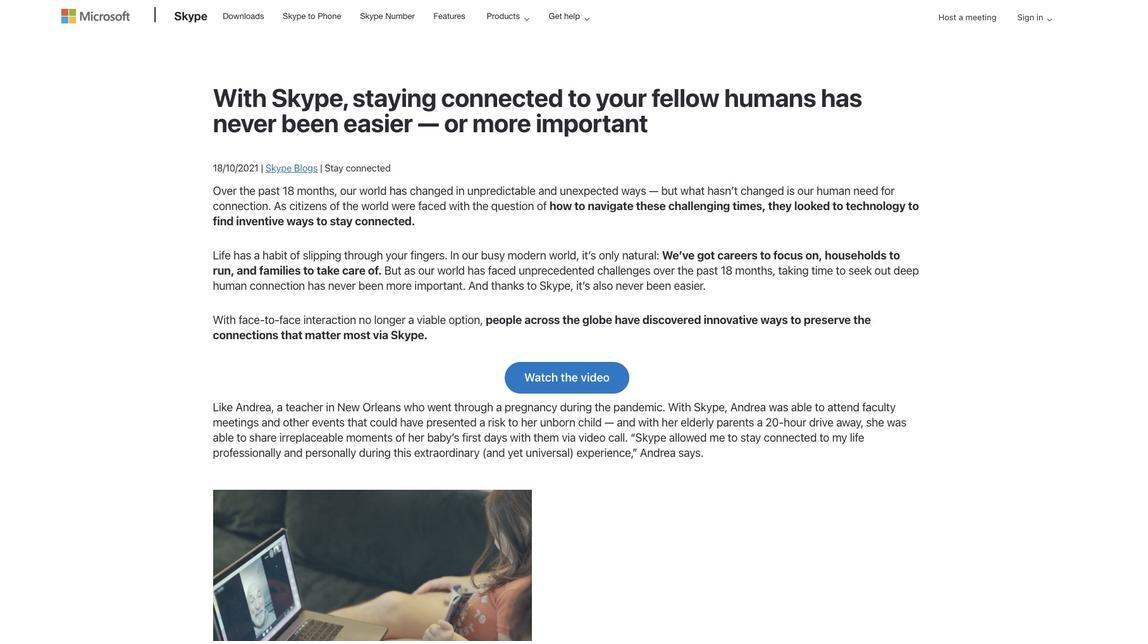Task type: locate. For each thing, give the bounding box(es) containing it.
months, inside but as our world has faced unprecedented challenges over the past 18 months, taking time to seek out deep human connection has never been more important. and thanks to skype, it's also never been easier.
[[736, 264, 776, 277]]

microsoft image
[[61, 9, 129, 23]]

help
[[565, 11, 580, 21]]

0 horizontal spatial —
[[418, 108, 440, 137]]

1 | from the left
[[261, 162, 263, 173]]

technology
[[846, 199, 906, 213]]

skype inside skype link
[[174, 9, 208, 23]]

video down child
[[579, 431, 606, 444]]

have inside "like andrea, a teacher in new orleans who went through a pregnancy during the pandemic. with skype, andrea was able to attend faculty meetings and other events that could have presented a risk to her unborn child — and with her elderly parents a 20-hour drive away, she was able to share irreplaceable moments of her baby's first days with them via video call. "skype allowed me to stay connected to my life professionally and personally during this extraordinary (and yet universal) experience," andrea says."
[[400, 416, 424, 429]]

0 horizontal spatial was
[[769, 401, 789, 414]]

skype, inside "like andrea, a teacher in new orleans who went through a pregnancy during the pandemic. with skype, andrea was able to attend faculty meetings and other events that could have presented a risk to her unborn child — and with her elderly parents a 20-hour drive away, she was able to share irreplaceable moments of her baby's first days with them via video call. "skype allowed me to stay connected to my life professionally and personally during this extraordinary (and yet universal) experience," andrea says."
[[694, 401, 728, 414]]

the up child
[[595, 401, 611, 414]]

looked
[[795, 199, 831, 213]]

0 vertical spatial —
[[418, 108, 440, 137]]

0 vertical spatial it's
[[582, 249, 596, 262]]

longer
[[374, 313, 406, 327]]

that inside the people across the globe have discovered innovative ways to preserve the connections that matter most via skype.
[[281, 328, 303, 342]]

1 vertical spatial ways
[[287, 215, 314, 228]]

stay up slipping
[[330, 215, 353, 228]]

that down face
[[281, 328, 303, 342]]

2 vertical spatial world
[[438, 264, 465, 277]]

skype to phone
[[283, 11, 341, 21]]

never inside with skype, staying connected to your fellow humans has never been easier — or more important
[[213, 108, 277, 137]]

— up these
[[649, 184, 659, 197]]

ways right innovative
[[761, 313, 788, 327]]

0 vertical spatial stay
[[330, 215, 353, 228]]

skype to phone link
[[277, 1, 347, 31]]

1 horizontal spatial in
[[456, 184, 465, 197]]

inventive
[[236, 215, 284, 228]]

only
[[599, 249, 620, 262]]

0 vertical spatial during
[[561, 401, 592, 414]]

1 horizontal spatial through
[[455, 401, 494, 414]]

0 horizontal spatial changed
[[410, 184, 454, 197]]

0 horizontal spatial have
[[400, 416, 424, 429]]

through
[[344, 249, 383, 262], [455, 401, 494, 414]]

0 horizontal spatial through
[[344, 249, 383, 262]]

1 horizontal spatial months,
[[736, 264, 776, 277]]

and up the share
[[262, 416, 280, 429]]

moments
[[346, 431, 393, 444]]

0 vertical spatial months,
[[297, 184, 338, 197]]

who
[[404, 401, 425, 414]]

menu bar
[[929, 1, 1058, 43]]

0 horizontal spatial months,
[[297, 184, 338, 197]]

faced right were
[[419, 199, 446, 213]]

with for with skype, staying connected to your fellow humans has never been easier — or more important
[[213, 82, 267, 112]]

0 horizontal spatial 18
[[283, 184, 294, 197]]

stay inside how to navigate these challenging times, they looked to technology to find inventive ways to stay connected.
[[330, 215, 353, 228]]

1 horizontal spatial changed
[[741, 184, 785, 197]]

with inside with skype, staying connected to your fellow humans has never been easier — or more important
[[213, 82, 267, 112]]

0 horizontal spatial during
[[359, 446, 391, 459]]

1 horizontal spatial ways
[[622, 184, 647, 197]]

run,
[[213, 264, 234, 277]]

our
[[340, 184, 357, 197], [798, 184, 814, 197], [462, 249, 479, 262], [419, 264, 435, 277]]

2 vertical spatial —
[[605, 416, 614, 429]]

number
[[386, 11, 415, 21]]

orleans
[[363, 401, 401, 414]]

1 vertical spatial stay
[[741, 431, 762, 444]]

0 vertical spatial andrea
[[731, 401, 767, 414]]

ways down citizens
[[287, 215, 314, 228]]

1 vertical spatial 18
[[721, 264, 733, 277]]

attend
[[828, 401, 860, 414]]

stay inside "like andrea, a teacher in new orleans who went through a pregnancy during the pandemic. with skype, andrea was able to attend faculty meetings and other events that could have presented a risk to her unborn child — and with her elderly parents a 20-hour drive away, she was able to share irreplaceable moments of her baby's first days with them via video call. "skype allowed me to stay connected to my life professionally and personally during this extraordinary (and yet universal) experience," andrea says."
[[741, 431, 762, 444]]

2 horizontal spatial in
[[1037, 12, 1044, 22]]

to inside the people across the globe have discovered innovative ways to preserve the connections that matter most via skype.
[[791, 313, 802, 327]]

0 horizontal spatial more
[[386, 279, 412, 292]]

more
[[473, 108, 531, 137], [386, 279, 412, 292]]

| left stay in the top left of the page
[[320, 162, 323, 173]]

to
[[308, 11, 316, 21], [568, 82, 591, 112], [575, 199, 586, 213], [833, 199, 844, 213], [909, 199, 920, 213], [317, 215, 328, 228], [761, 249, 771, 262], [890, 249, 901, 262], [303, 264, 314, 277], [836, 264, 846, 277], [527, 279, 537, 292], [791, 313, 802, 327], [815, 401, 825, 414], [509, 416, 519, 429], [237, 431, 247, 444], [728, 431, 738, 444], [820, 431, 830, 444]]

her
[[521, 416, 538, 429], [662, 416, 678, 429], [408, 431, 425, 444]]

navigation containing host a meeting
[[929, 1, 1058, 43]]

0 vertical spatial through
[[344, 249, 383, 262]]

1 vertical spatial have
[[400, 416, 424, 429]]

1 horizontal spatial connected
[[441, 82, 563, 112]]

— inside over the past 18 months, our world has changed in unpredictable and unexpected ways — but what hasn't changed is our human need for connection. as citizens of the world were faced with the question of
[[649, 184, 659, 197]]

1 horizontal spatial have
[[615, 313, 640, 327]]

video
[[581, 371, 610, 384], [579, 431, 606, 444]]

and
[[539, 184, 557, 197], [237, 264, 257, 277], [262, 416, 280, 429], [617, 416, 636, 429], [284, 446, 303, 459]]

stay down parents
[[741, 431, 762, 444]]

| right the 18/10/2021
[[261, 162, 263, 173]]

with inside over the past 18 months, our world has changed in unpredictable and unexpected ways — but what hasn't changed is our human need for connection. as citizens of the world were faced with the question of
[[449, 199, 470, 213]]

0 vertical spatial skype,
[[272, 82, 348, 112]]

stay
[[325, 162, 344, 173]]

products
[[487, 11, 520, 21]]

a right host
[[959, 12, 964, 22]]

never down challenges
[[616, 279, 644, 292]]

0 vertical spatial via
[[373, 328, 389, 342]]

challenges
[[598, 264, 651, 277]]

months, up citizens
[[297, 184, 338, 197]]

skype, inside but as our world has faced unprecedented challenges over the past 18 months, taking time to seek out deep human connection has never been more important. and thanks to skype, it's also never been easier.
[[540, 279, 574, 292]]

1 vertical spatial was
[[888, 416, 907, 429]]

world inside but as our world has faced unprecedented challenges over the past 18 months, taking time to seek out deep human connection has never been more important. and thanks to skype, it's also never been easier.
[[438, 264, 465, 277]]

0 vertical spatial with
[[449, 199, 470, 213]]

the up easier.
[[678, 264, 694, 277]]

how
[[550, 199, 572, 213]]

been up blogs
[[281, 108, 339, 137]]

0 horizontal spatial |
[[261, 162, 263, 173]]

never down the care on the left of page
[[328, 279, 356, 292]]

skype inside skype number link
[[360, 11, 383, 21]]

0 vertical spatial 18
[[283, 184, 294, 197]]

in up 'events'
[[326, 401, 335, 414]]

other
[[283, 416, 309, 429]]

18 up the as
[[283, 184, 294, 197]]

2 horizontal spatial skype,
[[694, 401, 728, 414]]

skype for skype number
[[360, 11, 383, 21]]

video up child
[[581, 371, 610, 384]]

sign in
[[1018, 12, 1044, 22]]

2 changed from the left
[[741, 184, 785, 197]]

0 vertical spatial with
[[213, 82, 267, 112]]

andrea up parents
[[731, 401, 767, 414]]

2 vertical spatial connected
[[764, 431, 817, 444]]

stay
[[330, 215, 353, 228], [741, 431, 762, 444]]

0 vertical spatial connected
[[441, 82, 563, 112]]

could
[[370, 416, 398, 429]]

was up 20- on the right of page
[[769, 401, 789, 414]]

2 horizontal spatial with
[[639, 416, 659, 429]]

1 vertical spatial —
[[649, 184, 659, 197]]

our down fingers.
[[419, 264, 435, 277]]

0 horizontal spatial able
[[213, 431, 234, 444]]

get help
[[549, 11, 580, 21]]

presented
[[427, 416, 477, 429]]

past down got
[[697, 264, 718, 277]]

more down but
[[386, 279, 412, 292]]

says.
[[679, 446, 704, 459]]

events
[[312, 416, 345, 429]]

a inside menu bar
[[959, 12, 964, 22]]

innovative
[[704, 313, 759, 327]]

2 vertical spatial ways
[[761, 313, 788, 327]]

it's left also
[[577, 279, 591, 292]]

was right she
[[888, 416, 907, 429]]

important.
[[415, 279, 466, 292]]

1 vertical spatial that
[[348, 416, 367, 429]]

and
[[469, 279, 489, 292]]

2 vertical spatial skype,
[[694, 401, 728, 414]]

ways up these
[[622, 184, 647, 197]]

natural:
[[623, 249, 660, 262]]

more inside with skype, staying connected to your fellow humans has never been easier — or more important
[[473, 108, 531, 137]]

of up the this
[[396, 431, 406, 444]]

it's left only
[[582, 249, 596, 262]]

navigation
[[929, 1, 1058, 43]]

past up the as
[[258, 184, 280, 197]]

1 vertical spatial via
[[562, 431, 576, 444]]

her down pregnancy at bottom
[[521, 416, 538, 429]]

seek
[[849, 264, 873, 277]]

during up child
[[561, 401, 592, 414]]

skype inside 'skype to phone' link
[[283, 11, 306, 21]]

2 horizontal spatial —
[[649, 184, 659, 197]]

sign
[[1018, 12, 1035, 22]]

1 horizontal spatial during
[[561, 401, 592, 414]]

past inside over the past 18 months, our world has changed in unpredictable and unexpected ways — but what hasn't changed is our human need for connection. as citizens of the world were faced with the question of
[[258, 184, 280, 197]]

1 horizontal spatial human
[[817, 184, 851, 197]]

features
[[434, 11, 466, 21]]

the up connection.
[[240, 184, 256, 197]]

skype left downloads "link"
[[174, 9, 208, 23]]

0 horizontal spatial via
[[373, 328, 389, 342]]

1 horizontal spatial was
[[888, 416, 907, 429]]

she
[[867, 416, 885, 429]]

0 vertical spatial have
[[615, 313, 640, 327]]

staying
[[353, 82, 437, 112]]

skype left 'phone'
[[283, 11, 306, 21]]

have down who
[[400, 416, 424, 429]]

my
[[833, 431, 848, 444]]

human up "looked" in the right of the page
[[817, 184, 851, 197]]

host a meeting link
[[929, 1, 1007, 34]]

the right preserve
[[854, 313, 871, 327]]

able up hour
[[792, 401, 813, 414]]

as
[[274, 199, 287, 213]]

elderly
[[681, 416, 714, 429]]

1 vertical spatial faced
[[488, 264, 516, 277]]

1 vertical spatial skype,
[[540, 279, 574, 292]]

via down longer at the left of the page
[[373, 328, 389, 342]]

0 horizontal spatial your
[[386, 249, 408, 262]]

18 down careers
[[721, 264, 733, 277]]

2 vertical spatial in
[[326, 401, 335, 414]]

in
[[1037, 12, 1044, 22], [456, 184, 465, 197], [326, 401, 335, 414]]

2 vertical spatial with
[[510, 431, 531, 444]]

globe
[[583, 313, 613, 327]]

— left or
[[418, 108, 440, 137]]

that down new
[[348, 416, 367, 429]]

face-
[[239, 313, 265, 327]]

0 vertical spatial that
[[281, 328, 303, 342]]

a up 'risk'
[[496, 401, 502, 414]]

busy
[[481, 249, 505, 262]]

1 horizontal spatial past
[[697, 264, 718, 277]]

0 horizontal spatial ways
[[287, 215, 314, 228]]

1 vertical spatial past
[[697, 264, 718, 277]]

1 horizontal spatial skype,
[[540, 279, 574, 292]]

0 vertical spatial your
[[596, 82, 647, 112]]

a left "teacher"
[[277, 401, 283, 414]]

0 vertical spatial faced
[[419, 199, 446, 213]]

0 horizontal spatial in
[[326, 401, 335, 414]]

0 horizontal spatial andrea
[[640, 446, 676, 459]]

0 horizontal spatial been
[[281, 108, 339, 137]]

and inside over the past 18 months, our world has changed in unpredictable and unexpected ways — but what hasn't changed is our human need for connection. as citizens of the world were faced with the question of
[[539, 184, 557, 197]]

in
[[451, 249, 459, 262]]

our right is
[[798, 184, 814, 197]]

and right the run,
[[237, 264, 257, 277]]

faced up thanks
[[488, 264, 516, 277]]

during down moments
[[359, 446, 391, 459]]

experience,"
[[577, 446, 638, 459]]

1 horizontal spatial that
[[348, 416, 367, 429]]

able
[[792, 401, 813, 414], [213, 431, 234, 444]]

fellow
[[652, 82, 720, 112]]

families
[[259, 264, 301, 277]]

via inside "like andrea, a teacher in new orleans who went through a pregnancy during the pandemic. with skype, andrea was able to attend faculty meetings and other events that could have presented a risk to her unborn child — and with her elderly parents a 20-hour drive away, she was able to share irreplaceable moments of her baby's first days with them via video call. "skype allowed me to stay connected to my life professionally and personally during this extraordinary (and yet universal) experience," andrea says."
[[562, 431, 576, 444]]

through up the care on the left of page
[[344, 249, 383, 262]]

ways inside how to navigate these challenging times, they looked to technology to find inventive ways to stay connected.
[[287, 215, 314, 228]]

get help button
[[538, 1, 600, 32]]

unpredictable
[[468, 184, 536, 197]]

face
[[279, 313, 301, 327]]

0 horizontal spatial human
[[213, 279, 247, 292]]

through up presented
[[455, 401, 494, 414]]

and down irreplaceable
[[284, 446, 303, 459]]

1 vertical spatial andrea
[[640, 446, 676, 459]]

1 horizontal spatial |
[[320, 162, 323, 173]]

of left 'how' at the top of the page
[[537, 199, 547, 213]]

1 vertical spatial world
[[362, 199, 389, 213]]

faced inside over the past 18 months, our world has changed in unpredictable and unexpected ways — but what hasn't changed is our human need for connection. as citizens of the world were faced with the question of
[[419, 199, 446, 213]]

1 horizontal spatial 18
[[721, 264, 733, 277]]

with up "skype
[[639, 416, 659, 429]]

via down the unborn
[[562, 431, 576, 444]]

world,
[[549, 249, 580, 262]]

me
[[710, 431, 726, 444]]

1 changed from the left
[[410, 184, 454, 197]]

— inside "like andrea, a teacher in new orleans who went through a pregnancy during the pandemic. with skype, andrea was able to attend faculty meetings and other events that could have presented a risk to her unborn child — and with her elderly parents a 20-hour drive away, she was able to share irreplaceable moments of her baby's first days with them via video call. "skype allowed me to stay connected to my life professionally and personally during this extraordinary (and yet universal) experience," andrea says."
[[605, 416, 614, 429]]

ways inside over the past 18 months, our world has changed in unpredictable and unexpected ways — but what hasn't changed is our human need for connection. as citizens of the world were faced with the question of
[[622, 184, 647, 197]]

meetings
[[213, 416, 259, 429]]

never
[[213, 108, 277, 137], [328, 279, 356, 292], [616, 279, 644, 292]]

1 vertical spatial with
[[213, 313, 236, 327]]

been down "of."
[[359, 279, 384, 292]]

to inside with skype, staying connected to your fellow humans has never been easier — or more important
[[568, 82, 591, 112]]

1 horizontal spatial with
[[510, 431, 531, 444]]

in right sign
[[1037, 12, 1044, 22]]

easier
[[344, 108, 413, 137]]

1 vertical spatial it's
[[577, 279, 591, 292]]

0 horizontal spatial that
[[281, 328, 303, 342]]

0 vertical spatial able
[[792, 401, 813, 414]]

andrea down "skype
[[640, 446, 676, 459]]

we've got careers to focus on, households to run, and families to take care of.
[[213, 249, 901, 277]]

0 vertical spatial more
[[473, 108, 531, 137]]

been down the over
[[647, 279, 672, 292]]

— up call.
[[605, 416, 614, 429]]

thanks
[[491, 279, 525, 292]]

more right or
[[473, 108, 531, 137]]

unexpected
[[560, 184, 619, 197]]

with up yet
[[510, 431, 531, 444]]

0 horizontal spatial never
[[213, 108, 277, 137]]

been
[[281, 108, 339, 137], [359, 279, 384, 292], [647, 279, 672, 292]]

1 horizontal spatial your
[[596, 82, 647, 112]]

2 horizontal spatial ways
[[761, 313, 788, 327]]

your inside with skype, staying connected to your fellow humans has never been easier — or more important
[[596, 82, 647, 112]]

able down meetings
[[213, 431, 234, 444]]

call.
[[609, 431, 628, 444]]

18/10/2021
[[213, 162, 259, 173]]

skype for skype
[[174, 9, 208, 23]]

ways for unexpected
[[622, 184, 647, 197]]

human down the run,
[[213, 279, 247, 292]]

her up "allowed"
[[662, 416, 678, 429]]

never up the 18/10/2021
[[213, 108, 277, 137]]

months, down careers
[[736, 264, 776, 277]]

products button
[[476, 1, 540, 32]]

skype left blogs
[[266, 162, 292, 173]]

have right globe
[[615, 313, 640, 327]]

1 horizontal spatial stay
[[741, 431, 762, 444]]

through inside "like andrea, a teacher in new orleans who went through a pregnancy during the pandemic. with skype, andrea was able to attend faculty meetings and other events that could have presented a risk to her unborn child — and with her elderly parents a 20-hour drive away, she was able to share irreplaceable moments of her baby's first days with them via video call. "skype allowed me to stay connected to my life professionally and personally during this extraordinary (and yet universal) experience," andrea says."
[[455, 401, 494, 414]]

changed up times,
[[741, 184, 785, 197]]

past inside but as our world has faced unprecedented challenges over the past 18 months, taking time to seek out deep human connection has never been more important. and thanks to skype, it's also never been easier.
[[697, 264, 718, 277]]

skype left number
[[360, 11, 383, 21]]

connected inside "like andrea, a teacher in new orleans who went through a pregnancy during the pandemic. with skype, andrea was able to attend faculty meetings and other events that could have presented a risk to her unborn child — and with her elderly parents a 20-hour drive away, she was able to share irreplaceable moments of her baby's first days with them via video call. "skype allowed me to stay connected to my life professionally and personally during this extraordinary (and yet universal) experience," andrea says."
[[764, 431, 817, 444]]

skype
[[174, 9, 208, 23], [283, 11, 306, 21], [360, 11, 383, 21], [266, 162, 292, 173]]

in inside "like andrea, a teacher in new orleans who went through a pregnancy during the pandemic. with skype, andrea was able to attend faculty meetings and other events that could have presented a risk to her unborn child — and with her elderly parents a 20-hour drive away, she was able to share irreplaceable moments of her baby's first days with them via video call. "skype allowed me to stay connected to my life professionally and personally during this extraordinary (and yet universal) experience," andrea says."
[[326, 401, 335, 414]]

skype blogs link
[[266, 162, 318, 173]]

care
[[342, 264, 366, 277]]

changed up were
[[410, 184, 454, 197]]

1 vertical spatial in
[[456, 184, 465, 197]]

1 vertical spatial connected
[[346, 162, 391, 173]]

1 horizontal spatial never
[[328, 279, 356, 292]]

and up 'how' at the top of the page
[[539, 184, 557, 197]]

1 vertical spatial video
[[579, 431, 606, 444]]

in left unpredictable
[[456, 184, 465, 197]]

2 vertical spatial with
[[669, 401, 692, 414]]

time
[[812, 264, 834, 277]]

her up the this
[[408, 431, 425, 444]]

with down unpredictable
[[449, 199, 470, 213]]

1 horizontal spatial more
[[473, 108, 531, 137]]

with
[[449, 199, 470, 213], [639, 416, 659, 429], [510, 431, 531, 444]]

hour
[[784, 416, 807, 429]]

blogs
[[294, 162, 318, 173]]

1 horizontal spatial —
[[605, 416, 614, 429]]

downloads link
[[217, 1, 270, 31]]

of right habit
[[290, 249, 300, 262]]

months,
[[297, 184, 338, 197], [736, 264, 776, 277]]



Task type: vqa. For each thing, say whether or not it's contained in the screenshot.
DOWNLOAD SKYPE THROUGH QR CODE "image"
no



Task type: describe. For each thing, give the bounding box(es) containing it.
1 horizontal spatial been
[[359, 279, 384, 292]]

a left 20- on the right of page
[[757, 416, 763, 429]]

1 vertical spatial able
[[213, 431, 234, 444]]

life has a habit of slipping through your fingers. in our busy modern world, it's only natural:
[[213, 249, 663, 262]]

most
[[344, 328, 371, 342]]

and inside the we've got careers to focus on, households to run, and families to take care of.
[[237, 264, 257, 277]]

of right citizens
[[330, 199, 340, 213]]

pregnancy
[[505, 401, 558, 414]]

households
[[825, 249, 887, 262]]

phone
[[318, 11, 341, 21]]

— inside with skype, staying connected to your fellow humans has never been easier — or more important
[[418, 108, 440, 137]]

18/10/2021 | skype blogs | stay connected
[[213, 162, 391, 173]]

no
[[359, 313, 372, 327]]

unprecedented
[[519, 264, 595, 277]]

0 vertical spatial in
[[1037, 12, 1044, 22]]

viable
[[417, 313, 446, 327]]

life
[[213, 249, 231, 262]]

the down unpredictable
[[473, 199, 489, 213]]

our down stay in the top left of the page
[[340, 184, 357, 197]]

for
[[882, 184, 895, 197]]

months, inside over the past 18 months, our world has changed in unpredictable and unexpected ways — but what hasn't changed is our human need for connection. as citizens of the world were faced with the question of
[[297, 184, 338, 197]]

easier.
[[674, 279, 706, 292]]

share
[[249, 431, 277, 444]]

video inside "like andrea, a teacher in new orleans who went through a pregnancy during the pandemic. with skype, andrea was able to attend faculty meetings and other events that could have presented a risk to her unborn child — and with her elderly parents a 20-hour drive away, she was able to share irreplaceable moments of her baby's first days with them via video call. "skype allowed me to stay connected to my life professionally and personally during this extraordinary (and yet universal) experience," andrea says."
[[579, 431, 606, 444]]

skype.
[[391, 328, 428, 342]]

discovered
[[643, 313, 702, 327]]

new
[[338, 401, 360, 414]]

via inside the people across the globe have discovered innovative ways to preserve the connections that matter most via skype.
[[373, 328, 389, 342]]

0 horizontal spatial her
[[408, 431, 425, 444]]

hasn't
[[708, 184, 738, 197]]

"skype
[[631, 431, 667, 444]]

preserve
[[804, 313, 851, 327]]

faculty
[[863, 401, 896, 414]]

the inside but as our world has faced unprecedented challenges over the past 18 months, taking time to seek out deep human connection has never been more important. and thanks to skype, it's also never been easier.
[[678, 264, 694, 277]]

but as our world has faced unprecedented challenges over the past 18 months, taking time to seek out deep human connection has never been more important. and thanks to skype, it's also never been easier.
[[213, 264, 919, 292]]

drive
[[810, 416, 834, 429]]

2 horizontal spatial been
[[647, 279, 672, 292]]

human inside over the past 18 months, our world has changed in unpredictable and unexpected ways — but what hasn't changed is our human need for connection. as citizens of the world were faced with the question of
[[817, 184, 851, 197]]

in inside over the past 18 months, our world has changed in unpredictable and unexpected ways — but what hasn't changed is our human need for connection. as citizens of the world were faced with the question of
[[456, 184, 465, 197]]

times,
[[733, 199, 766, 213]]

over
[[654, 264, 675, 277]]

2 horizontal spatial her
[[662, 416, 678, 429]]

risk
[[488, 416, 506, 429]]

it's inside but as our world has faced unprecedented challenges over the past 18 months, taking time to seek out deep human connection has never been more important. and thanks to skype, it's also never been easier.
[[577, 279, 591, 292]]

life
[[851, 431, 865, 444]]

humans
[[725, 82, 817, 112]]

our right in
[[462, 249, 479, 262]]

yet
[[508, 446, 523, 459]]

connected.
[[355, 215, 415, 228]]

has inside with skype, staying connected to your fellow humans has never been easier — or more important
[[821, 82, 863, 112]]

a left habit
[[254, 249, 260, 262]]

1 horizontal spatial her
[[521, 416, 538, 429]]

professionally
[[213, 446, 281, 459]]

with face-to-face interaction no longer a viable option,
[[213, 313, 486, 327]]

irreplaceable
[[280, 431, 344, 444]]

question
[[492, 199, 534, 213]]

these
[[636, 199, 666, 213]]

habit
[[263, 249, 287, 262]]

find
[[213, 215, 234, 228]]

host a meeting
[[939, 12, 997, 22]]

have inside the people across the globe have discovered innovative ways to preserve the connections that matter most via skype.
[[615, 313, 640, 327]]

universal)
[[526, 446, 574, 459]]

ways for inventive
[[287, 215, 314, 228]]

been inside with skype, staying connected to your fellow humans has never been easier — or more important
[[281, 108, 339, 137]]

is
[[787, 184, 795, 197]]

connected inside with skype, staying connected to your fellow humans has never been easier — or more important
[[441, 82, 563, 112]]

connection
[[250, 279, 305, 292]]

take
[[317, 264, 340, 277]]

careers
[[718, 249, 758, 262]]

interaction
[[304, 313, 356, 327]]

to-
[[265, 313, 279, 327]]

andrea,
[[236, 401, 274, 414]]

with inside "like andrea, a teacher in new orleans who went through a pregnancy during the pandemic. with skype, andrea was able to attend faculty meetings and other events that could have presented a risk to her unborn child — and with her elderly parents a 20-hour drive away, she was able to share irreplaceable moments of her baby's first days with them via video call. "skype allowed me to stay connected to my life professionally and personally during this extraordinary (and yet universal) experience," andrea says."
[[669, 401, 692, 414]]

teacher
[[286, 401, 323, 414]]

that inside "like andrea, a teacher in new orleans who went through a pregnancy during the pandemic. with skype, andrea was able to attend faculty meetings and other events that could have presented a risk to her unborn child — and with her elderly parents a 20-hour drive away, she was able to share irreplaceable moments of her baby's first days with them via video call. "skype allowed me to stay connected to my life professionally and personally during this extraordinary (and yet universal) experience," andrea says."
[[348, 416, 367, 429]]

the left globe
[[563, 313, 580, 327]]

1 horizontal spatial able
[[792, 401, 813, 414]]

0 vertical spatial world
[[360, 184, 387, 197]]

1 horizontal spatial andrea
[[731, 401, 767, 414]]

of inside "like andrea, a teacher in new orleans who went through a pregnancy during the pandemic. with skype, andrea was able to attend faculty meetings and other events that could have presented a risk to her unborn child — and with her elderly parents a 20-hour drive away, she was able to share irreplaceable moments of her baby's first days with them via video call. "skype allowed me to stay connected to my life professionally and personally during this extraordinary (and yet universal) experience," andrea says."
[[396, 431, 406, 444]]

out
[[875, 264, 891, 277]]

but
[[385, 264, 402, 277]]

we've
[[663, 249, 695, 262]]

our inside but as our world has faced unprecedented challenges over the past 18 months, taking time to seek out deep human connection has never been more important. and thanks to skype, it's also never been easier.
[[419, 264, 435, 277]]

skype, inside with skype, staying connected to your fellow humans has never been easier — or more important
[[272, 82, 348, 112]]

has inside over the past 18 months, our world has changed in unpredictable and unexpected ways — but what hasn't changed is our human need for connection. as citizens of the world were faced with the question of
[[390, 184, 407, 197]]

what
[[681, 184, 705, 197]]

with for with face-to-face interaction no longer a viable option,
[[213, 313, 236, 327]]

the up connected. on the left
[[343, 199, 359, 213]]

0 vertical spatial was
[[769, 401, 789, 414]]

modern
[[508, 249, 547, 262]]

a up "skype."
[[409, 313, 414, 327]]

0 vertical spatial video
[[581, 371, 610, 384]]

them
[[534, 431, 559, 444]]

kid and grandparent on skype call. image
[[213, 490, 532, 641]]

this
[[394, 446, 412, 459]]

connection.
[[213, 199, 271, 213]]

navigate
[[588, 199, 634, 213]]

skype number link
[[355, 1, 421, 31]]

human inside but as our world has faced unprecedented challenges over the past 18 months, taking time to seek out deep human connection has never been more important. and thanks to skype, it's also never been easier.
[[213, 279, 247, 292]]

deep
[[894, 264, 919, 277]]

menu bar containing host a meeting
[[929, 1, 1058, 43]]

connections
[[213, 328, 279, 342]]

18 inside over the past 18 months, our world has changed in unpredictable and unexpected ways — but what hasn't changed is our human need for connection. as citizens of the world were faced with the question of
[[283, 184, 294, 197]]

first
[[462, 431, 482, 444]]

18 inside but as our world has faced unprecedented challenges over the past 18 months, taking time to seek out deep human connection has never been more important. and thanks to skype, it's also never been easier.
[[721, 264, 733, 277]]

1 vertical spatial during
[[359, 446, 391, 459]]

allowed
[[670, 431, 707, 444]]

like andrea, a teacher in new orleans who went through a pregnancy during the pandemic. with skype, andrea was able to attend faculty meetings and other events that could have presented a risk to her unborn child — and with her elderly parents a 20-hour drive away, she was able to share irreplaceable moments of her baby's first days with them via video call. "skype allowed me to stay connected to my life professionally and personally during this extraordinary (and yet universal) experience," andrea says.
[[213, 401, 907, 459]]

slipping
[[303, 249, 341, 262]]

across
[[525, 313, 560, 327]]

the inside "like andrea, a teacher in new orleans who went through a pregnancy during the pandemic. with skype, andrea was able to attend faculty meetings and other events that could have presented a risk to her unborn child — and with her elderly parents a 20-hour drive away, she was able to share irreplaceable moments of her baby's first days with them via video call. "skype allowed me to stay connected to my life professionally and personally during this extraordinary (and yet universal) experience," andrea says."
[[595, 401, 611, 414]]

personally
[[306, 446, 356, 459]]

fingers.
[[411, 249, 448, 262]]

the right watch
[[561, 371, 578, 384]]

ways inside the people across the globe have discovered innovative ways to preserve the connections that matter most via skype.
[[761, 313, 788, 327]]

downloads
[[223, 11, 264, 21]]

people
[[486, 313, 522, 327]]

and up call.
[[617, 416, 636, 429]]

important
[[536, 108, 648, 137]]

a left 'risk'
[[480, 416, 486, 429]]

1 vertical spatial your
[[386, 249, 408, 262]]

with skype, staying connected to your fellow humans has never been easier — or more important
[[213, 82, 863, 137]]

skype for skype to phone
[[283, 11, 306, 21]]

away,
[[837, 416, 864, 429]]

2 | from the left
[[320, 162, 323, 173]]

as
[[404, 264, 416, 277]]

child
[[579, 416, 602, 429]]

2 horizontal spatial never
[[616, 279, 644, 292]]

on,
[[806, 249, 823, 262]]

sign in link
[[1008, 1, 1058, 34]]

baby's
[[427, 431, 460, 444]]

get
[[549, 11, 562, 21]]

more inside but as our world has faced unprecedented challenges over the past 18 months, taking time to seek out deep human connection has never been more important. and thanks to skype, it's also never been easier.
[[386, 279, 412, 292]]

faced inside but as our world has faced unprecedented challenges over the past 18 months, taking time to seek out deep human connection has never been more important. and thanks to skype, it's also never been easier.
[[488, 264, 516, 277]]

arrow down image
[[1043, 12, 1058, 27]]

watch the video link
[[505, 362, 630, 394]]



